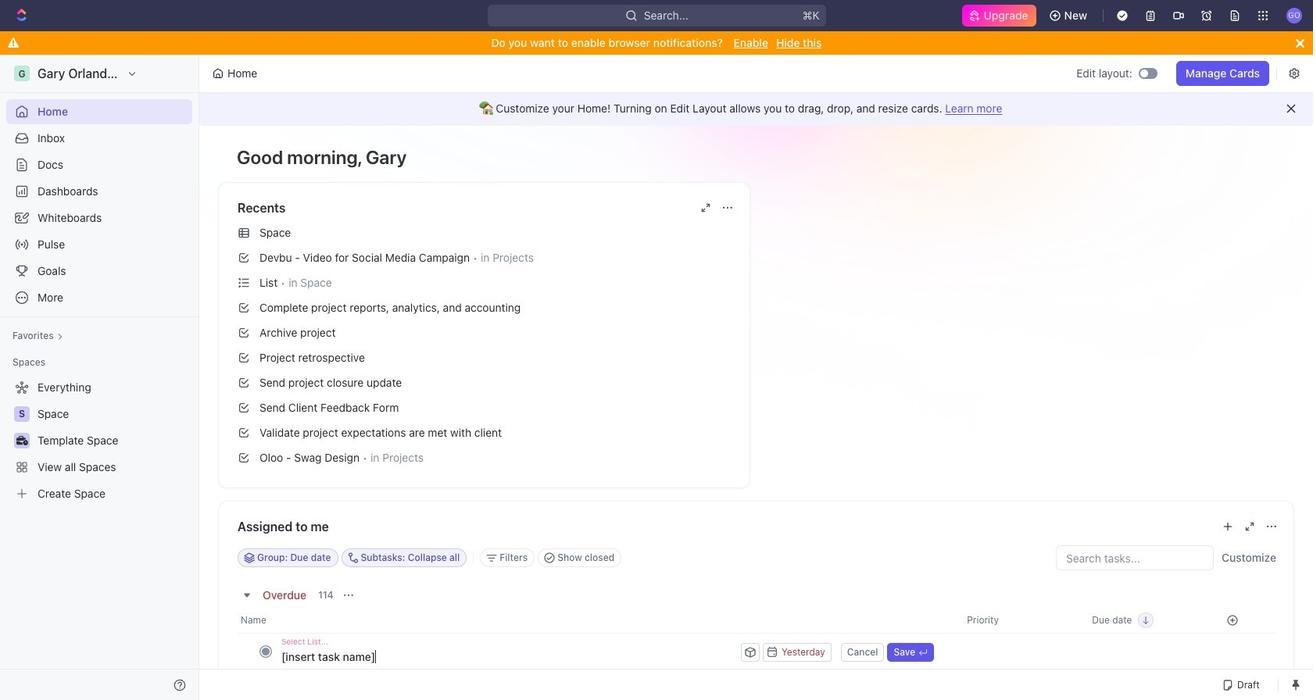 Task type: locate. For each thing, give the bounding box(es) containing it.
alert
[[199, 91, 1313, 126]]

tree
[[6, 375, 192, 507]]

tree inside sidebar navigation
[[6, 375, 192, 507]]

space, , element
[[14, 406, 30, 422]]

gary orlando's workspace, , element
[[14, 66, 30, 81]]

sidebar navigation
[[0, 55, 202, 700]]

Search tasks... text field
[[1057, 546, 1213, 570]]



Task type: vqa. For each thing, say whether or not it's contained in the screenshot.
Task name or type '/' for commands text box
yes



Task type: describe. For each thing, give the bounding box(es) containing it.
business time image
[[16, 436, 28, 446]]

Task name or type '/' for commands text field
[[281, 644, 738, 669]]



